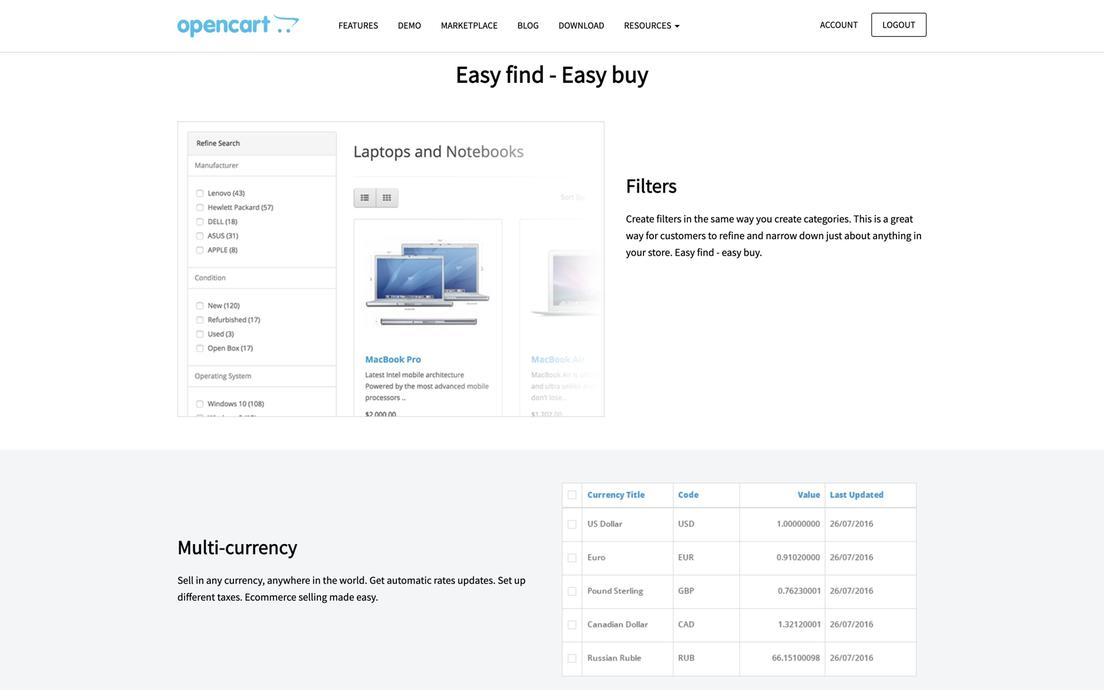 Task type: vqa. For each thing, say whether or not it's contained in the screenshot.
Resources
yes



Task type: locate. For each thing, give the bounding box(es) containing it.
way left you
[[737, 212, 754, 225]]

refine
[[719, 229, 745, 242]]

1 vertical spatial find
[[697, 246, 715, 259]]

demo link
[[388, 14, 431, 37]]

in left any
[[196, 574, 204, 587]]

different
[[178, 591, 215, 604]]

anywhere
[[267, 574, 310, 587]]

way
[[737, 212, 754, 225], [626, 229, 644, 242]]

0 vertical spatial way
[[737, 212, 754, 225]]

marketplace link
[[431, 14, 508, 37]]

resources link
[[614, 14, 690, 37]]

easy find - easy buy
[[456, 59, 649, 89]]

up
[[514, 574, 526, 587]]

easy
[[456, 59, 501, 89], [562, 59, 607, 89], [675, 246, 695, 259]]

opencart - features image
[[178, 14, 299, 37]]

in
[[684, 212, 692, 225], [914, 229, 922, 242], [196, 574, 204, 587], [312, 574, 321, 587]]

the inside sell in any currency, anywhere in the world. get automatic rates updates. set up different taxes. ecommerce selling made easy.
[[323, 574, 337, 587]]

filters
[[657, 212, 682, 225]]

made
[[329, 591, 354, 604]]

1 horizontal spatial the
[[694, 212, 709, 225]]

0 vertical spatial -
[[549, 59, 557, 89]]

marketplace
[[441, 19, 498, 31]]

create
[[775, 212, 802, 225]]

0 vertical spatial the
[[694, 212, 709, 225]]

down
[[800, 229, 824, 242]]

download
[[559, 19, 605, 31]]

- left "easy"
[[717, 246, 720, 259]]

1 horizontal spatial easy
[[562, 59, 607, 89]]

1 horizontal spatial -
[[717, 246, 720, 259]]

1 vertical spatial the
[[323, 574, 337, 587]]

0 horizontal spatial the
[[323, 574, 337, 587]]

anything
[[873, 229, 912, 242]]

1 vertical spatial way
[[626, 229, 644, 242]]

the inside create filters in the same way you create categories. this is a great way for customers to refine and narrow down just about anything in your store. easy find - easy buy.
[[694, 212, 709, 225]]

features link
[[329, 14, 388, 37]]

find down the "to"
[[697, 246, 715, 259]]

in right anything
[[914, 229, 922, 242]]

just
[[826, 229, 843, 242]]

the up 'made'
[[323, 574, 337, 587]]

1 vertical spatial -
[[717, 246, 720, 259]]

a
[[883, 212, 889, 225]]

currency
[[225, 535, 297, 559]]

store.
[[648, 246, 673, 259]]

1 horizontal spatial way
[[737, 212, 754, 225]]

- down download link
[[549, 59, 557, 89]]

find
[[506, 59, 545, 89], [697, 246, 715, 259]]

and
[[747, 229, 764, 242]]

same
[[711, 212, 734, 225]]

0 horizontal spatial find
[[506, 59, 545, 89]]

0 horizontal spatial -
[[549, 59, 557, 89]]

get
[[370, 574, 385, 587]]

the up the "to"
[[694, 212, 709, 225]]

the
[[694, 212, 709, 225], [323, 574, 337, 587]]

-
[[549, 59, 557, 89], [717, 246, 720, 259]]

easy down marketplace link
[[456, 59, 501, 89]]

2 horizontal spatial easy
[[675, 246, 695, 259]]

ecommerce
[[245, 591, 296, 604]]

create
[[626, 212, 655, 225]]

is
[[874, 212, 881, 225]]

easy left buy on the top of page
[[562, 59, 607, 89]]

world.
[[340, 574, 368, 587]]

in up selling
[[312, 574, 321, 587]]

any
[[206, 574, 222, 587]]

your
[[626, 246, 646, 259]]

way up your
[[626, 229, 644, 242]]

logout link
[[872, 13, 927, 37]]

filters image
[[178, 121, 605, 417]]

1 horizontal spatial find
[[697, 246, 715, 259]]

find down blog link
[[506, 59, 545, 89]]

easy down customers
[[675, 246, 695, 259]]

automatic
[[387, 574, 432, 587]]

logout
[[883, 19, 916, 31]]



Task type: describe. For each thing, give the bounding box(es) containing it.
buy.
[[744, 246, 763, 259]]

multi-
[[178, 535, 225, 559]]

taxes.
[[217, 591, 243, 604]]

create filters in the same way you create categories. this is a great way for customers to refine and narrow down just about anything in your store. easy find - easy buy.
[[626, 212, 922, 259]]

selling
[[299, 591, 327, 604]]

find inside create filters in the same way you create categories. this is a great way for customers to refine and narrow down just about anything in your store. easy find - easy buy.
[[697, 246, 715, 259]]

about
[[845, 229, 871, 242]]

in up customers
[[684, 212, 692, 225]]

features
[[339, 19, 378, 31]]

narrow
[[766, 229, 797, 242]]

buy
[[612, 59, 649, 89]]

currency,
[[224, 574, 265, 587]]

updates.
[[458, 574, 496, 587]]

filters
[[626, 173, 677, 198]]

download link
[[549, 14, 614, 37]]

multi currency image
[[562, 483, 917, 677]]

account
[[820, 19, 858, 31]]

0 horizontal spatial way
[[626, 229, 644, 242]]

you
[[756, 212, 773, 225]]

categories.
[[804, 212, 852, 225]]

0 vertical spatial find
[[506, 59, 545, 89]]

rates
[[434, 574, 456, 587]]

to
[[708, 229, 717, 242]]

easy.
[[357, 591, 378, 604]]

this
[[854, 212, 872, 225]]

- inside create filters in the same way you create categories. this is a great way for customers to refine and narrow down just about anything in your store. easy find - easy buy.
[[717, 246, 720, 259]]

blog link
[[508, 14, 549, 37]]

demo
[[398, 19, 421, 31]]

account link
[[809, 13, 869, 37]]

sell
[[178, 574, 194, 587]]

0 horizontal spatial easy
[[456, 59, 501, 89]]

multi-currency
[[178, 535, 297, 559]]

easy inside create filters in the same way you create categories. this is a great way for customers to refine and narrow down just about anything in your store. easy find - easy buy.
[[675, 246, 695, 259]]

for
[[646, 229, 658, 242]]

easy
[[722, 246, 742, 259]]

blog
[[518, 19, 539, 31]]

customers
[[660, 229, 706, 242]]

resources
[[624, 19, 673, 31]]

set
[[498, 574, 512, 587]]

sell in any currency, anywhere in the world. get automatic rates updates. set up different taxes. ecommerce selling made easy.
[[178, 574, 526, 604]]

great
[[891, 212, 913, 225]]



